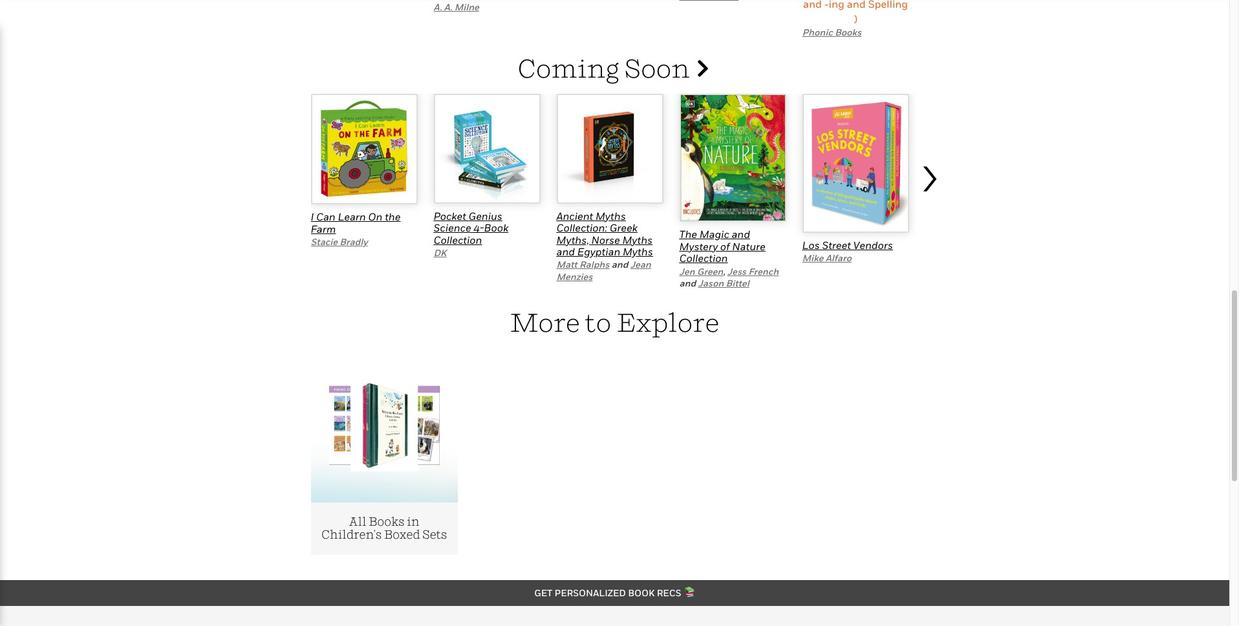 Task type: vqa. For each thing, say whether or not it's contained in the screenshot.
2) on the left of page
no



Task type: describe. For each thing, give the bounding box(es) containing it.
alfaro
[[826, 252, 852, 263]]

and right of
[[732, 228, 750, 241]]

get personalized book recs 📚 link
[[534, 587, 695, 598]]

pocket genius science 4-book collection link
[[434, 209, 508, 246]]

the
[[679, 228, 697, 241]]

science
[[434, 221, 471, 234]]

greek
[[610, 221, 638, 234]]

get personalized book recs 📚
[[534, 587, 695, 598]]

4-
[[474, 221, 484, 234]]

i can learn on the farm stacie bradly
[[311, 210, 401, 247]]

a. a. milne link
[[434, 1, 479, 12]]

2 a. from the left
[[444, 1, 452, 12]]

vendors
[[853, 238, 893, 251]]

ancient myths collection: greek myths, norse myths and egyptian myths image
[[557, 94, 663, 204]]

›
[[919, 141, 940, 203]]

coming
[[518, 52, 619, 83]]

boxed
[[384, 528, 420, 541]]

magic
[[700, 228, 729, 241]]

,
[[723, 266, 725, 277]]

i can learn on the farm link
[[311, 210, 401, 235]]

and inside ancient myths collection: greek myths, norse myths and egyptian myths
[[557, 245, 575, 258]]

matt ralphs link
[[557, 259, 610, 270]]

egyptian
[[577, 245, 620, 258]]

i can learn on the farm image
[[311, 94, 418, 205]]

los street vendors image
[[802, 94, 909, 233]]

farm
[[311, 222, 336, 235]]

phonic
[[802, 26, 833, 37]]

in
[[407, 515, 420, 528]]

collection:
[[557, 221, 607, 234]]

menzies
[[557, 271, 593, 282]]

the
[[385, 210, 401, 223]]

pocket genius science 4-book collection dk
[[434, 209, 508, 258]]

nature
[[732, 240, 766, 253]]

get
[[534, 587, 553, 598]]

bittel
[[726, 277, 749, 288]]

jen green link
[[679, 266, 723, 277]]

collection inside the magic and mystery of nature collection jen green , jess french and jason bittel
[[679, 252, 728, 265]]

the magic and mystery of nature collection image
[[679, 94, 786, 222]]

los
[[802, 238, 820, 251]]

more
[[510, 307, 580, 338]]

) phonic books
[[802, 12, 862, 37]]

ancient myths collection: greek myths, norse myths and egyptian myths link
[[557, 209, 653, 258]]

and left jean
[[612, 259, 628, 270]]

sets
[[423, 528, 447, 541]]

the magic and mystery of nature collection link
[[679, 228, 766, 265]]

book
[[484, 221, 508, 234]]

matt
[[557, 259, 577, 270]]

all books in children's boxed sets
[[322, 515, 447, 541]]

on
[[368, 210, 383, 223]]

ralphs
[[580, 259, 610, 270]]

children's boxed sets image
[[329, 379, 440, 471]]

norse
[[592, 233, 620, 246]]

all
[[349, 515, 366, 528]]

› link
[[919, 135, 945, 289]]

jean menzies
[[557, 259, 651, 282]]

los street vendors link
[[802, 238, 893, 251]]

pocket
[[434, 209, 466, 222]]

dk link
[[434, 247, 447, 258]]

1 a. from the left
[[434, 1, 442, 12]]

soon
[[625, 52, 690, 83]]

book
[[628, 587, 655, 598]]

phonic books link
[[802, 26, 862, 37]]

ancient myths collection: greek myths, norse myths and egyptian myths
[[557, 209, 653, 258]]



Task type: locate. For each thing, give the bounding box(es) containing it.
mystery
[[679, 240, 718, 253]]

0 vertical spatial collection
[[434, 233, 482, 246]]

collection up dk
[[434, 233, 482, 246]]

genius
[[469, 209, 502, 222]]

street
[[822, 238, 851, 251]]

0 vertical spatial books
[[835, 26, 862, 37]]

more to explore
[[510, 307, 720, 338]]

books
[[835, 26, 862, 37], [369, 515, 405, 528]]

i
[[311, 210, 314, 223]]

stacie
[[311, 236, 338, 247]]

jess
[[728, 266, 746, 277]]

ancient
[[557, 209, 593, 222]]

collection
[[434, 233, 482, 246], [679, 252, 728, 265]]

books inside all books in children's boxed sets
[[369, 515, 405, 528]]

0 horizontal spatial books
[[369, 515, 405, 528]]

coming soon link
[[518, 52, 708, 83]]

all books in children's boxed sets link
[[311, 348, 458, 555]]

bradly
[[340, 236, 368, 247]]

myths
[[596, 209, 626, 222], [622, 233, 653, 246], [623, 245, 653, 258]]

mike
[[802, 252, 824, 263]]

1 vertical spatial books
[[369, 515, 405, 528]]

books left in
[[369, 515, 405, 528]]

matt ralphs and
[[557, 259, 630, 270]]

a.
[[434, 1, 442, 12], [444, 1, 452, 12]]

1 horizontal spatial books
[[835, 26, 862, 37]]

and
[[732, 228, 750, 241], [557, 245, 575, 258], [612, 259, 628, 270], [679, 277, 696, 288]]

and up matt
[[557, 245, 575, 258]]

french
[[749, 266, 779, 277]]

children's
[[322, 528, 382, 541]]

1 horizontal spatial a.
[[444, 1, 452, 12]]

myths,
[[557, 233, 589, 246]]

los street vendors mike alfaro
[[802, 238, 893, 263]]

jean menzies link
[[557, 259, 651, 282]]

of
[[720, 240, 730, 253]]

1 horizontal spatial collection
[[679, 252, 728, 265]]

jean
[[630, 259, 651, 270]]

jason bittel link
[[698, 277, 749, 288]]

stacie bradly link
[[311, 236, 368, 247]]

milne
[[455, 1, 479, 12]]

books inside ) phonic books
[[835, 26, 862, 37]]

jess french link
[[728, 266, 779, 277]]

jason
[[698, 277, 724, 288]]

explore
[[617, 307, 720, 338]]

)
[[854, 12, 857, 25]]

coming soon
[[518, 52, 696, 83]]

can
[[316, 210, 336, 223]]

pocket genius science 4-book collection image
[[434, 94, 540, 204]]

the magic and mystery of nature collection jen green , jess french and jason bittel
[[679, 228, 779, 288]]

and down jen
[[679, 277, 696, 288]]

mike alfaro link
[[802, 252, 852, 263]]

0 horizontal spatial collection
[[434, 233, 482, 246]]

personalized
[[555, 587, 626, 598]]

learn
[[338, 210, 366, 223]]

collection inside the pocket genius science 4-book collection dk
[[434, 233, 482, 246]]

to
[[585, 307, 611, 338]]

) link
[[802, 0, 909, 26]]

0 horizontal spatial a.
[[434, 1, 442, 12]]

a. a. milne
[[434, 1, 479, 12]]

dk
[[434, 247, 447, 258]]

green
[[697, 266, 723, 277]]

1 vertical spatial collection
[[679, 252, 728, 265]]

collection up jen green link
[[679, 252, 728, 265]]

books down the )
[[835, 26, 862, 37]]

jen
[[679, 266, 695, 277]]

recs
[[657, 587, 681, 598]]

📚
[[684, 587, 695, 598]]



